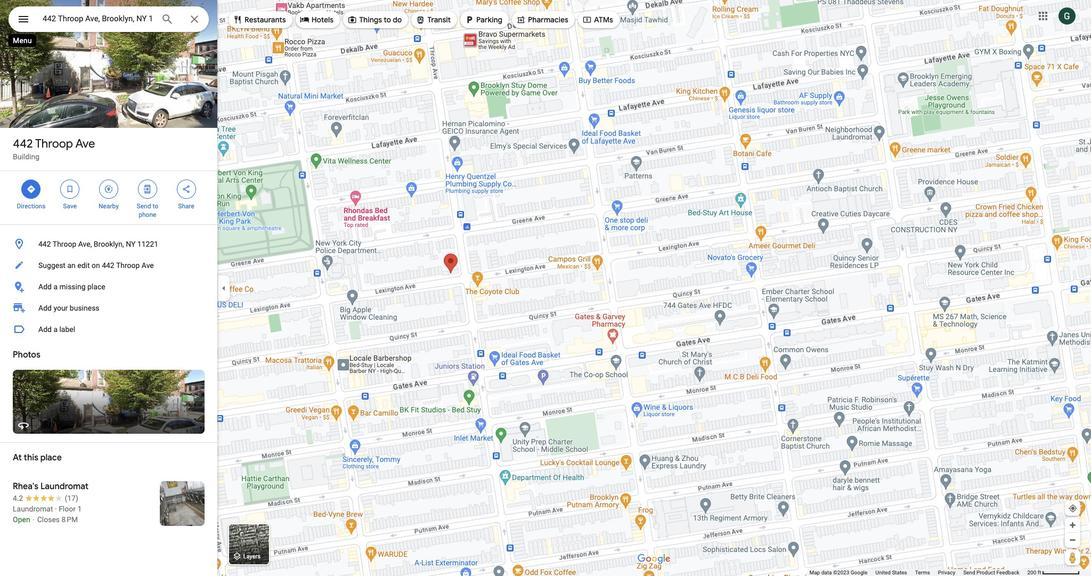 Task type: describe. For each thing, give the bounding box(es) containing it.
parking
[[477, 15, 503, 25]]

442 throop ave, brooklyn, ny 11221
[[38, 240, 158, 248]]

phone
[[139, 211, 156, 219]]

actions for 442 throop ave region
[[0, 171, 217, 224]]

none field inside 442 throop ave, brooklyn, ny 11221 field
[[43, 12, 152, 25]]

share
[[178, 203, 194, 210]]

google
[[851, 570, 868, 576]]

send product feedback button
[[964, 569, 1020, 576]]


[[516, 14, 526, 26]]

200
[[1028, 570, 1037, 576]]

442 throop ave building
[[13, 136, 95, 161]]

rhea's
[[13, 481, 38, 492]]

restaurants
[[245, 15, 286, 25]]

suggest an edit on 442 throop ave
[[38, 261, 154, 270]]

©2023
[[834, 570, 850, 576]]

privacy button
[[938, 569, 956, 576]]

to inside the  things to do
[[384, 15, 391, 25]]

closes
[[37, 515, 60, 524]]

united
[[876, 570, 891, 576]]

laundromat · floor 1 open ⋅ closes 8 pm
[[13, 505, 82, 524]]


[[17, 12, 30, 27]]

⋅
[[32, 515, 35, 524]]


[[104, 183, 114, 195]]


[[300, 14, 309, 26]]

brooklyn,
[[94, 240, 124, 248]]

states
[[892, 570, 907, 576]]

ave,
[[78, 240, 92, 248]]

4.2 stars 17 reviews image
[[13, 493, 78, 504]]

1
[[78, 505, 82, 513]]

442 throop ave main content
[[0, 0, 217, 576]]

directions
[[17, 203, 45, 210]]

floor
[[59, 505, 76, 513]]

hotels
[[312, 15, 334, 25]]

200 ft button
[[1028, 570, 1080, 576]]

suggest an edit on 442 throop ave button
[[0, 255, 217, 276]]

a for label
[[53, 325, 58, 334]]

google maps element
[[0, 0, 1091, 576]]

send product feedback
[[964, 570, 1020, 576]]


[[233, 14, 242, 26]]

442 for ave,
[[38, 240, 51, 248]]

 pharmacies
[[516, 14, 569, 26]]

 atms
[[582, 14, 613, 26]]

ave inside 442 throop ave building
[[75, 136, 95, 151]]

place inside button
[[87, 282, 105, 291]]

2 vertical spatial 442
[[102, 261, 114, 270]]

442 throop ave, brooklyn, ny 11221 button
[[0, 233, 217, 255]]

privacy
[[938, 570, 956, 576]]

data
[[822, 570, 832, 576]]

send for send to phone
[[137, 203, 151, 210]]

add your business
[[38, 304, 99, 312]]

label
[[59, 325, 75, 334]]

 restaurants
[[233, 14, 286, 26]]

ft
[[1038, 570, 1042, 576]]

add a missing place
[[38, 282, 105, 291]]

business
[[70, 304, 99, 312]]

ave inside button
[[142, 261, 154, 270]]

zoom in image
[[1069, 521, 1077, 529]]


[[143, 183, 152, 195]]

nearby
[[99, 203, 119, 210]]

 transit
[[416, 14, 451, 26]]


[[465, 14, 474, 26]]



Task type: vqa. For each thing, say whether or not it's contained in the screenshot.
Photos
yes



Task type: locate. For each thing, give the bounding box(es) containing it.
·
[[55, 505, 57, 513]]

layers
[[243, 553, 261, 560]]

1 horizontal spatial ave
[[142, 261, 154, 270]]

on
[[92, 261, 100, 270]]

throop down ny in the left top of the page
[[116, 261, 140, 270]]

throop
[[35, 136, 73, 151], [53, 240, 76, 248], [116, 261, 140, 270]]

send for send product feedback
[[964, 570, 976, 576]]

(17)
[[65, 494, 78, 503]]

this
[[24, 452, 38, 463]]

0 vertical spatial to
[[384, 15, 391, 25]]

send to phone
[[137, 203, 158, 219]]


[[348, 14, 357, 26]]

add inside add your business link
[[38, 304, 52, 312]]

map
[[810, 570, 820, 576]]

throop up building
[[35, 136, 73, 151]]

place down suggest an edit on 442 throop ave
[[87, 282, 105, 291]]

feedback
[[997, 570, 1020, 576]]

send up the phone
[[137, 203, 151, 210]]

show street view coverage image
[[1065, 549, 1081, 565]]

united states button
[[876, 569, 907, 576]]

1 vertical spatial a
[[53, 325, 58, 334]]

pharmacies
[[528, 15, 569, 25]]

0 vertical spatial send
[[137, 203, 151, 210]]

add down suggest
[[38, 282, 52, 291]]

a left missing
[[53, 282, 58, 291]]

throop for ave
[[35, 136, 73, 151]]

collapse side panel image
[[218, 282, 230, 294]]

1 horizontal spatial to
[[384, 15, 391, 25]]


[[416, 14, 425, 26]]

None field
[[43, 12, 152, 25]]

zoom out image
[[1069, 536, 1077, 544]]

suggest
[[38, 261, 66, 270]]

0 horizontal spatial to
[[153, 203, 158, 210]]

1 a from the top
[[53, 282, 58, 291]]

 search field
[[9, 6, 209, 34]]

200 ft
[[1028, 570, 1042, 576]]


[[26, 183, 36, 195]]

1 add from the top
[[38, 282, 52, 291]]


[[182, 183, 191, 195]]

 parking
[[465, 14, 503, 26]]

0 vertical spatial add
[[38, 282, 52, 291]]


[[65, 183, 75, 195]]

11221
[[137, 240, 158, 248]]

your
[[53, 304, 68, 312]]

442 up suggest
[[38, 240, 51, 248]]

2 vertical spatial add
[[38, 325, 52, 334]]

1 vertical spatial throop
[[53, 240, 76, 248]]

0 vertical spatial throop
[[35, 136, 73, 151]]

things
[[359, 15, 382, 25]]

to left the do
[[384, 15, 391, 25]]

united states
[[876, 570, 907, 576]]

edit
[[77, 261, 90, 270]]

1 vertical spatial place
[[40, 452, 62, 463]]

442
[[13, 136, 33, 151], [38, 240, 51, 248], [102, 261, 114, 270]]

send inside send to phone
[[137, 203, 151, 210]]

 button
[[9, 6, 38, 34]]

do
[[393, 15, 402, 25]]

0 horizontal spatial 442
[[13, 136, 33, 151]]

throop for ave,
[[53, 240, 76, 248]]

 hotels
[[300, 14, 334, 26]]

 things to do
[[348, 14, 402, 26]]

3 add from the top
[[38, 325, 52, 334]]

2 horizontal spatial 442
[[102, 261, 114, 270]]

4.2
[[13, 494, 23, 503]]

a for missing
[[53, 282, 58, 291]]

place right this
[[40, 452, 62, 463]]

send inside 'button'
[[964, 570, 976, 576]]

laundromat inside the laundromat · floor 1 open ⋅ closes 8 pm
[[13, 505, 53, 513]]

1 vertical spatial add
[[38, 304, 52, 312]]

add left the your
[[38, 304, 52, 312]]

2 vertical spatial throop
[[116, 261, 140, 270]]

footer containing map data ©2023 google
[[810, 569, 1028, 576]]

throop left ave,
[[53, 240, 76, 248]]

1 vertical spatial send
[[964, 570, 976, 576]]

ny
[[126, 240, 136, 248]]

terms button
[[915, 569, 930, 576]]

add
[[38, 282, 52, 291], [38, 304, 52, 312], [38, 325, 52, 334]]

442 inside 442 throop ave building
[[13, 136, 33, 151]]

add inside add a label button
[[38, 325, 52, 334]]

throop inside 442 throop ave building
[[35, 136, 73, 151]]

laundromat
[[40, 481, 88, 492], [13, 505, 53, 513]]

2 a from the top
[[53, 325, 58, 334]]

footer inside google maps element
[[810, 569, 1028, 576]]

0 horizontal spatial place
[[40, 452, 62, 463]]

0 horizontal spatial send
[[137, 203, 151, 210]]

at
[[13, 452, 22, 463]]

0 vertical spatial ave
[[75, 136, 95, 151]]

to inside send to phone
[[153, 203, 158, 210]]


[[582, 14, 592, 26]]

0 vertical spatial a
[[53, 282, 58, 291]]

place
[[87, 282, 105, 291], [40, 452, 62, 463]]

1 vertical spatial to
[[153, 203, 158, 210]]

google account: greg robinson  
(robinsongreg175@gmail.com) image
[[1059, 7, 1076, 24]]

add left label
[[38, 325, 52, 334]]

a left label
[[53, 325, 58, 334]]

442 right on
[[102, 261, 114, 270]]

add your business link
[[0, 297, 217, 319]]

footer
[[810, 569, 1028, 576]]

photos
[[13, 350, 40, 360]]

add for add a missing place
[[38, 282, 52, 291]]

product
[[977, 570, 996, 576]]

2 add from the top
[[38, 304, 52, 312]]

add a missing place button
[[0, 276, 217, 297]]

442 up building
[[13, 136, 33, 151]]

add for add your business
[[38, 304, 52, 312]]

0 horizontal spatial ave
[[75, 136, 95, 151]]

building
[[13, 152, 39, 161]]

add inside add a missing place button
[[38, 282, 52, 291]]

442 Throop Ave, Brooklyn, NY 11221 field
[[9, 6, 209, 32]]

add for add a label
[[38, 325, 52, 334]]

rhea's laundromat
[[13, 481, 88, 492]]

to
[[384, 15, 391, 25], [153, 203, 158, 210]]

0 vertical spatial laundromat
[[40, 481, 88, 492]]

1 vertical spatial 442
[[38, 240, 51, 248]]

missing
[[59, 282, 86, 291]]

send
[[137, 203, 151, 210], [964, 570, 976, 576]]

atms
[[594, 15, 613, 25]]

add a label button
[[0, 319, 217, 340]]

a
[[53, 282, 58, 291], [53, 325, 58, 334]]

0 vertical spatial 442
[[13, 136, 33, 151]]

1 horizontal spatial 442
[[38, 240, 51, 248]]

1 vertical spatial laundromat
[[13, 505, 53, 513]]

save
[[63, 203, 77, 210]]

an
[[67, 261, 76, 270]]

442 for ave
[[13, 136, 33, 151]]

0 vertical spatial place
[[87, 282, 105, 291]]

send left product
[[964, 570, 976, 576]]

at this place
[[13, 452, 62, 463]]

transit
[[428, 15, 451, 25]]

open
[[13, 515, 30, 524]]

1 horizontal spatial send
[[964, 570, 976, 576]]

1 vertical spatial ave
[[142, 261, 154, 270]]

ave
[[75, 136, 95, 151], [142, 261, 154, 270]]

laundromat up (17) on the left
[[40, 481, 88, 492]]

laundromat up ⋅
[[13, 505, 53, 513]]

show your location image
[[1069, 504, 1078, 513]]

1 horizontal spatial place
[[87, 282, 105, 291]]

map data ©2023 google
[[810, 570, 868, 576]]

terms
[[915, 570, 930, 576]]

8 pm
[[62, 515, 78, 524]]

add a label
[[38, 325, 75, 334]]

to up the phone
[[153, 203, 158, 210]]



